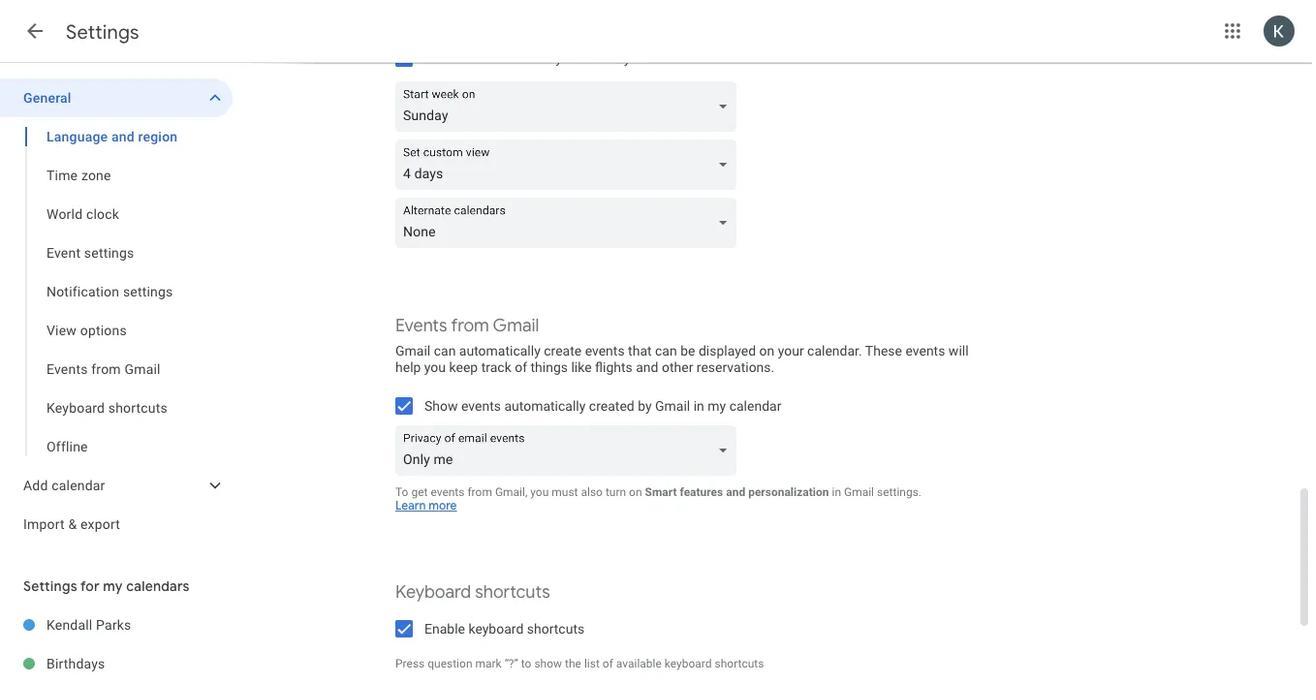 Task type: vqa. For each thing, say whether or not it's contained in the screenshot.
the "my"
yes



Task type: locate. For each thing, give the bounding box(es) containing it.
1 horizontal spatial calendars
[[457, 50, 516, 66]]

1 horizontal spatial events
[[395, 314, 447, 337]]

of right list
[[603, 657, 613, 671]]

displayed
[[699, 343, 756, 359]]

be
[[680, 343, 695, 359]]

settings
[[66, 19, 139, 44], [23, 578, 77, 595]]

keyboard shortcuts down events from gmail
[[47, 400, 168, 416]]

1 vertical spatial you
[[530, 485, 549, 499]]

in left day
[[594, 50, 605, 66]]

by right created
[[638, 398, 652, 414]]

1 horizontal spatial my
[[708, 398, 726, 414]]

birthdays
[[47, 656, 105, 672]]

1 horizontal spatial keyboard shortcuts
[[395, 581, 550, 603]]

1 horizontal spatial on
[[759, 343, 774, 359]]

events left that
[[585, 343, 625, 359]]

kendall parks tree item
[[0, 606, 233, 644]]

go back image
[[23, 19, 47, 43]]

by left day
[[548, 50, 562, 66]]

0 vertical spatial on
[[759, 343, 774, 359]]

1 vertical spatial keyboard
[[395, 581, 471, 603]]

keyboard
[[47, 400, 105, 416], [395, 581, 471, 603]]

settings up options
[[123, 283, 173, 299]]

1 vertical spatial of
[[603, 657, 613, 671]]

1 horizontal spatial of
[[603, 657, 613, 671]]

group containing language and region
[[0, 117, 233, 466]]

gmail up track
[[493, 314, 539, 337]]

my right for
[[103, 578, 123, 595]]

0 horizontal spatial side
[[520, 50, 545, 66]]

events
[[395, 314, 447, 337], [47, 361, 88, 377]]

events right show
[[461, 398, 501, 414]]

1 vertical spatial and
[[636, 359, 658, 375]]

0 vertical spatial keyboard
[[47, 400, 105, 416]]

events inside events from gmail gmail can automatically create events that can be displayed on your calendar. these events will help you keep track of things like flights and other reservations.
[[395, 314, 447, 337]]

0 horizontal spatial view
[[47, 322, 77, 338]]

1 vertical spatial my
[[103, 578, 123, 595]]

on
[[759, 343, 774, 359], [629, 485, 642, 499]]

things
[[531, 359, 568, 375]]

keyboard shortcuts
[[47, 400, 168, 416], [395, 581, 550, 603]]

0 horizontal spatial calendar
[[52, 477, 105, 493]]

1 vertical spatial from
[[91, 361, 121, 377]]

keyboard shortcuts up enable on the bottom of page
[[395, 581, 550, 603]]

kendall
[[47, 617, 92, 633]]

can right "help"
[[434, 343, 456, 359]]

0 vertical spatial you
[[424, 359, 446, 375]]

calendar
[[729, 398, 781, 414], [52, 477, 105, 493]]

automatically down things
[[504, 398, 586, 414]]

1 vertical spatial on
[[629, 485, 642, 499]]

in down the reservations.
[[694, 398, 704, 414]]

view
[[424, 50, 454, 66], [634, 50, 663, 66], [47, 322, 77, 338]]

automatically inside events from gmail gmail can automatically create events that can be displayed on your calendar. these events will help you keep track of things like flights and other reservations.
[[459, 343, 541, 359]]

can
[[434, 343, 456, 359], [655, 343, 677, 359]]

by
[[548, 50, 562, 66], [638, 398, 652, 414]]

0 horizontal spatial on
[[629, 485, 642, 499]]

1 vertical spatial calendar
[[52, 477, 105, 493]]

2 can from the left
[[655, 343, 677, 359]]

keyboard inside "group"
[[47, 400, 105, 416]]

keyboard up mark
[[468, 621, 524, 637]]

1 horizontal spatial side
[[565, 50, 590, 66]]

1 vertical spatial events
[[47, 361, 88, 377]]

from up keep
[[451, 314, 489, 337]]

from
[[451, 314, 489, 337], [91, 361, 121, 377], [467, 485, 492, 499]]

0 horizontal spatial events
[[47, 361, 88, 377]]

view options
[[47, 322, 127, 338]]

birthdays tree item
[[0, 644, 233, 683]]

press
[[395, 657, 425, 671]]

0 horizontal spatial keyboard
[[468, 621, 524, 637]]

settings for my calendars tree
[[0, 606, 233, 683]]

automatically
[[459, 343, 541, 359], [504, 398, 586, 414]]

1 horizontal spatial by
[[638, 398, 652, 414]]

and left 'region'
[[111, 128, 135, 144]]

and inside "to get events from gmail, you must also turn on smart features and personalization in gmail settings. learn more"
[[726, 485, 745, 499]]

help
[[395, 359, 421, 375]]

view for view calendars side by side in day view
[[424, 50, 454, 66]]

1 horizontal spatial in
[[694, 398, 704, 414]]

tree
[[0, 78, 233, 544]]

1 side from the left
[[520, 50, 545, 66]]

gmail,
[[495, 485, 527, 499]]

events
[[585, 343, 625, 359], [905, 343, 945, 359], [461, 398, 501, 414], [431, 485, 465, 499]]

side
[[520, 50, 545, 66], [565, 50, 590, 66]]

keyboard right available
[[665, 657, 712, 671]]

1 horizontal spatial view
[[424, 50, 454, 66]]

calendar up &
[[52, 477, 105, 493]]

export
[[80, 516, 120, 532]]

you inside "to get events from gmail, you must also turn on smart features and personalization in gmail settings. learn more"
[[530, 485, 549, 499]]

events from gmail gmail can automatically create events that can be displayed on your calendar. these events will help you keep track of things like flights and other reservations.
[[395, 314, 969, 375]]

1 vertical spatial calendars
[[126, 578, 190, 595]]

settings for settings for my calendars
[[23, 578, 77, 595]]

you right "help"
[[424, 359, 446, 375]]

settings
[[84, 245, 134, 261], [123, 283, 173, 299]]

0 vertical spatial calendar
[[729, 398, 781, 414]]

events down view options
[[47, 361, 88, 377]]

create
[[544, 343, 582, 359]]

other
[[662, 359, 693, 375]]

parks
[[96, 617, 131, 633]]

from down options
[[91, 361, 121, 377]]

0 horizontal spatial by
[[548, 50, 562, 66]]

0 horizontal spatial of
[[515, 359, 527, 375]]

0 vertical spatial by
[[548, 50, 562, 66]]

1 horizontal spatial can
[[655, 343, 677, 359]]

settings up notification settings on the top left of page
[[84, 245, 134, 261]]

calendar down the reservations.
[[729, 398, 781, 414]]

2 vertical spatial from
[[467, 485, 492, 499]]

event
[[47, 245, 81, 261]]

and right the features
[[726, 485, 745, 499]]

0 horizontal spatial keyboard shortcuts
[[47, 400, 168, 416]]

zone
[[81, 167, 111, 183]]

shortcuts
[[108, 400, 168, 416], [475, 581, 550, 603], [527, 621, 584, 637], [715, 657, 764, 671]]

0 vertical spatial settings
[[84, 245, 134, 261]]

0 horizontal spatial you
[[424, 359, 446, 375]]

1 horizontal spatial keyboard
[[665, 657, 712, 671]]

keyboard up offline
[[47, 400, 105, 416]]

settings heading
[[66, 19, 139, 44]]

2 horizontal spatial and
[[726, 485, 745, 499]]

in
[[594, 50, 605, 66], [694, 398, 704, 414], [832, 485, 841, 499]]

my
[[708, 398, 726, 414], [103, 578, 123, 595]]

show events automatically created by gmail in my calendar
[[424, 398, 781, 414]]

and
[[111, 128, 135, 144], [636, 359, 658, 375], [726, 485, 745, 499]]

1 vertical spatial keyboard shortcuts
[[395, 581, 550, 603]]

0 vertical spatial from
[[451, 314, 489, 337]]

0 horizontal spatial can
[[434, 343, 456, 359]]

0 vertical spatial keyboard shortcuts
[[47, 400, 168, 416]]

can left "be"
[[655, 343, 677, 359]]

from inside events from gmail gmail can automatically create events that can be displayed on your calendar. these events will help you keep track of things like flights and other reservations.
[[451, 314, 489, 337]]

show
[[534, 657, 562, 671]]

flights
[[595, 359, 633, 375]]

None field
[[395, 81, 744, 132], [395, 140, 744, 190], [395, 198, 744, 248], [395, 425, 744, 476], [395, 81, 744, 132], [395, 140, 744, 190], [395, 198, 744, 248], [395, 425, 744, 476]]

1 vertical spatial automatically
[[504, 398, 586, 414]]

you left must
[[530, 485, 549, 499]]

to
[[395, 485, 408, 499]]

events up "help"
[[395, 314, 447, 337]]

events for events from gmail
[[47, 361, 88, 377]]

2 horizontal spatial view
[[634, 50, 663, 66]]

on left your
[[759, 343, 774, 359]]

gmail
[[493, 314, 539, 337], [395, 343, 430, 359], [124, 361, 161, 377], [655, 398, 690, 414], [844, 485, 874, 499]]

gmail down other
[[655, 398, 690, 414]]

0 horizontal spatial my
[[103, 578, 123, 595]]

world
[[47, 206, 83, 222]]

reservations.
[[697, 359, 774, 375]]

learn
[[395, 499, 426, 513]]

calendars
[[457, 50, 516, 66], [126, 578, 190, 595]]

2 vertical spatial and
[[726, 485, 745, 499]]

you
[[424, 359, 446, 375], [530, 485, 549, 499]]

1 can from the left
[[434, 343, 456, 359]]

settings for event settings
[[84, 245, 134, 261]]

on right turn
[[629, 485, 642, 499]]

0 vertical spatial of
[[515, 359, 527, 375]]

from left gmail,
[[467, 485, 492, 499]]

and inside events from gmail gmail can automatically create events that can be displayed on your calendar. these events will help you keep track of things like flights and other reservations.
[[636, 359, 658, 375]]

0 horizontal spatial keyboard
[[47, 400, 105, 416]]

keyboard up enable on the bottom of page
[[395, 581, 471, 603]]

import & export
[[23, 516, 120, 532]]

kendall parks
[[47, 617, 131, 633]]

like
[[571, 359, 592, 375]]

of
[[515, 359, 527, 375], [603, 657, 613, 671]]

gmail left settings. at bottom right
[[844, 485, 874, 499]]

1 vertical spatial settings
[[123, 283, 173, 299]]

automatically left create
[[459, 343, 541, 359]]

0 vertical spatial settings
[[66, 19, 139, 44]]

calendar.
[[807, 343, 862, 359]]

2 horizontal spatial in
[[832, 485, 841, 499]]

keyboard
[[468, 621, 524, 637], [665, 657, 712, 671]]

settings left for
[[23, 578, 77, 595]]

from for events from gmail gmail can automatically create events that can be displayed on your calendar. these events will help you keep track of things like flights and other reservations.
[[451, 314, 489, 337]]

settings for notification settings
[[123, 283, 173, 299]]

settings up general tree item
[[66, 19, 139, 44]]

will
[[949, 343, 969, 359]]

in right personalization
[[832, 485, 841, 499]]

enable keyboard shortcuts
[[424, 621, 584, 637]]

1 horizontal spatial you
[[530, 485, 549, 499]]

0 horizontal spatial calendars
[[126, 578, 190, 595]]

0 vertical spatial automatically
[[459, 343, 541, 359]]

and left other
[[636, 359, 658, 375]]

gmail down options
[[124, 361, 161, 377]]

1 vertical spatial settings
[[23, 578, 77, 595]]

import
[[23, 516, 65, 532]]

settings for my calendars
[[23, 578, 190, 595]]

my down the reservations.
[[708, 398, 726, 414]]

add
[[23, 477, 48, 493]]

events right get
[[431, 485, 465, 499]]

1 vertical spatial in
[[694, 398, 704, 414]]

0 horizontal spatial and
[[111, 128, 135, 144]]

0 vertical spatial events
[[395, 314, 447, 337]]

from for events from gmail
[[91, 361, 121, 377]]

0 vertical spatial and
[[111, 128, 135, 144]]

group
[[0, 117, 233, 466]]

events inside "group"
[[47, 361, 88, 377]]

offline
[[47, 438, 88, 454]]

of right track
[[515, 359, 527, 375]]

1 horizontal spatial and
[[636, 359, 658, 375]]

2 vertical spatial in
[[832, 485, 841, 499]]

language and region
[[47, 128, 178, 144]]

created
[[589, 398, 634, 414]]

track
[[481, 359, 511, 375]]

0 vertical spatial my
[[708, 398, 726, 414]]

0 vertical spatial in
[[594, 50, 605, 66]]

and inside "group"
[[111, 128, 135, 144]]



Task type: describe. For each thing, give the bounding box(es) containing it.
available
[[616, 657, 662, 671]]

that
[[628, 343, 652, 359]]

turn
[[606, 485, 626, 499]]

from inside "to get events from gmail, you must also turn on smart features and personalization in gmail settings. learn more"
[[467, 485, 492, 499]]

must
[[552, 485, 578, 499]]

learn more link
[[395, 499, 457, 513]]

view calendars side by side in day view
[[424, 50, 663, 66]]

keep
[[449, 359, 478, 375]]

clock
[[86, 206, 119, 222]]

the
[[565, 657, 581, 671]]

events inside "to get events from gmail, you must also turn on smart features and personalization in gmail settings. learn more"
[[431, 485, 465, 499]]

view for view options
[[47, 322, 77, 338]]

press question mark "?" to show the list of available keyboard shortcuts
[[395, 657, 764, 671]]

smart
[[645, 485, 677, 499]]

"?"
[[504, 657, 518, 671]]

0 horizontal spatial in
[[594, 50, 605, 66]]

on inside events from gmail gmail can automatically create events that can be displayed on your calendar. these events will help you keep track of things like flights and other reservations.
[[759, 343, 774, 359]]

1 horizontal spatial calendar
[[729, 398, 781, 414]]

also
[[581, 485, 603, 499]]

day
[[608, 50, 631, 66]]

for
[[80, 578, 100, 595]]

gmail inside "to get events from gmail, you must also turn on smart features and personalization in gmail settings. learn more"
[[844, 485, 874, 499]]

general tree item
[[0, 78, 233, 117]]

birthdays link
[[47, 644, 233, 683]]

these
[[865, 343, 902, 359]]

notification
[[47, 283, 119, 299]]

1 vertical spatial by
[[638, 398, 652, 414]]

your
[[778, 343, 804, 359]]

features
[[680, 485, 723, 499]]

&
[[68, 516, 77, 532]]

1 horizontal spatial keyboard
[[395, 581, 471, 603]]

options
[[80, 322, 127, 338]]

events left will on the right bottom of page
[[905, 343, 945, 359]]

region
[[138, 128, 178, 144]]

1 vertical spatial keyboard
[[665, 657, 712, 671]]

in inside "to get events from gmail, you must also turn on smart features and personalization in gmail settings. learn more"
[[832, 485, 841, 499]]

show
[[424, 398, 458, 414]]

of inside events from gmail gmail can automatically create events that can be displayed on your calendar. these events will help you keep track of things like flights and other reservations.
[[515, 359, 527, 375]]

settings for settings
[[66, 19, 139, 44]]

get
[[411, 485, 428, 499]]

keyboard shortcuts inside "group"
[[47, 400, 168, 416]]

mark
[[475, 657, 502, 671]]

gmail inside "group"
[[124, 361, 161, 377]]

on inside "to get events from gmail, you must also turn on smart features and personalization in gmail settings. learn more"
[[629, 485, 642, 499]]

question
[[428, 657, 472, 671]]

events for events from gmail gmail can automatically create events that can be displayed on your calendar. these events will help you keep track of things like flights and other reservations.
[[395, 314, 447, 337]]

time zone
[[47, 167, 111, 183]]

notification settings
[[47, 283, 173, 299]]

general
[[23, 90, 71, 106]]

event settings
[[47, 245, 134, 261]]

events from gmail
[[47, 361, 161, 377]]

0 vertical spatial keyboard
[[468, 621, 524, 637]]

settings.
[[877, 485, 922, 499]]

time
[[47, 167, 78, 183]]

tree containing general
[[0, 78, 233, 544]]

add calendar
[[23, 477, 105, 493]]

to get events from gmail, you must also turn on smart features and personalization in gmail settings. learn more
[[395, 485, 922, 513]]

to
[[521, 657, 531, 671]]

more
[[429, 499, 457, 513]]

gmail left keep
[[395, 343, 430, 359]]

you inside events from gmail gmail can automatically create events that can be displayed on your calendar. these events will help you keep track of things like flights and other reservations.
[[424, 359, 446, 375]]

personalization
[[748, 485, 829, 499]]

shortcuts inside "group"
[[108, 400, 168, 416]]

world clock
[[47, 206, 119, 222]]

language
[[47, 128, 108, 144]]

list
[[584, 657, 600, 671]]

2 side from the left
[[565, 50, 590, 66]]

0 vertical spatial calendars
[[457, 50, 516, 66]]

enable
[[424, 621, 465, 637]]



